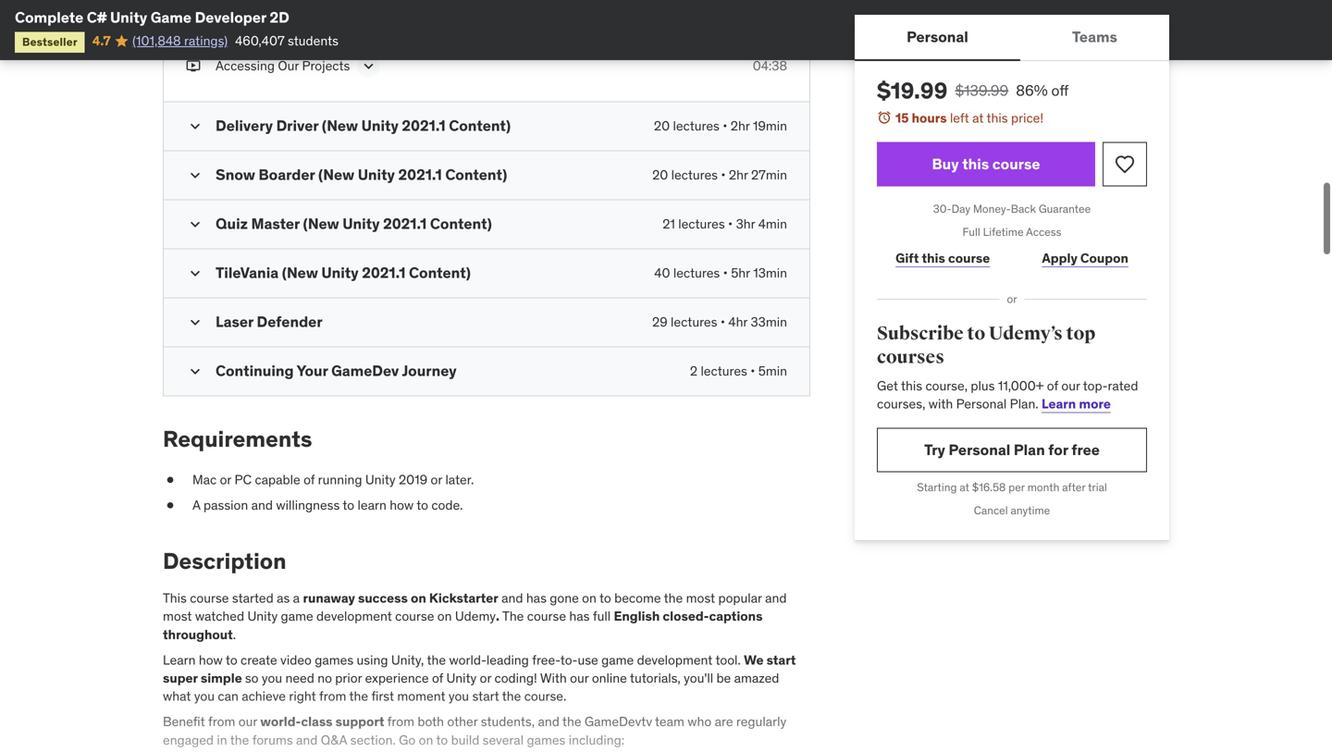 Task type: vqa. For each thing, say whether or not it's contained in the screenshot.
'•' related to Continuing Your GameDev Journey
yes



Task type: locate. For each thing, give the bounding box(es) containing it.
prior
[[335, 668, 362, 685]]

$16.58
[[973, 480, 1007, 495]]

2 lectures • 5min
[[690, 361, 788, 378]]

1 vertical spatial 2hr
[[729, 165, 749, 181]]

game
[[151, 8, 192, 27]]

1 vertical spatial personal
[[957, 396, 1007, 412]]

use
[[578, 650, 599, 667]]

learn for learn how to create video games using unity, the world-leading free-to-use game development tool.
[[163, 650, 196, 667]]

this
[[163, 588, 187, 605]]

0 horizontal spatial of
[[304, 470, 315, 487]]

kickstarter
[[429, 588, 499, 605]]

1 horizontal spatial or
[[431, 470, 443, 487]]

this inside the get this course, plus 11,000+ of our top-rated courses, with personal plan.
[[902, 377, 923, 394]]

course inside button
[[993, 155, 1041, 174]]

how
[[390, 495, 414, 512], [199, 650, 223, 667]]

(new up 'defender'
[[282, 261, 318, 280]]

mac or pc capable of running unity 2019 or later.
[[193, 470, 474, 487]]

xsmall image up xsmall icon
[[186, 18, 201, 36]]

quiz master (new unity 2021.1 content)
[[216, 212, 492, 231]]

from up go
[[388, 712, 415, 729]]

most up closed-
[[687, 588, 716, 605]]

closed-
[[663, 607, 710, 623]]

benefit
[[163, 712, 205, 729]]

460,407 students
[[235, 32, 339, 49]]

xsmall image left a
[[163, 495, 178, 513]]

21
[[663, 214, 676, 230]]

unity
[[110, 8, 147, 27], [362, 114, 399, 133], [358, 163, 395, 182], [343, 212, 380, 231], [322, 261, 359, 280], [366, 470, 396, 487]]

xsmall image
[[186, 18, 201, 36], [163, 469, 178, 488], [163, 495, 178, 513]]

moment
[[397, 686, 446, 703]]

most down this on the bottom
[[163, 607, 192, 623]]

our up learn more
[[1062, 377, 1081, 394]]

2 vertical spatial xsmall image
[[163, 495, 178, 513]]

capable
[[255, 470, 301, 487]]

0 horizontal spatial development
[[317, 607, 392, 623]]

trial
[[1089, 480, 1108, 495]]

course down full
[[949, 250, 991, 266]]

0 vertical spatial development
[[317, 607, 392, 623]]

this left price!
[[987, 110, 1009, 126]]

leading free-
[[487, 650, 561, 667]]

small image for laser
[[186, 311, 205, 330]]

world- up of unity
[[449, 650, 487, 667]]

guarantee
[[1039, 202, 1092, 216]]

world- up the forums
[[261, 712, 301, 729]]

start down we start super simple
[[473, 686, 500, 703]]

small image
[[186, 115, 205, 134], [186, 213, 205, 232], [186, 262, 205, 281], [186, 360, 205, 379]]

development up tutorials,
[[637, 650, 713, 667]]

start inside so you need no prior experience of unity or coding! with our online tutorials, you'll be amazed what you can achieve right from the first moment you start the course.
[[473, 686, 500, 703]]

try personal plan for free link
[[878, 428, 1148, 473]]

3hr
[[736, 214, 756, 230]]

0 vertical spatial our
[[1062, 377, 1081, 394]]

what
[[163, 686, 191, 703]]

$19.99
[[878, 77, 948, 105]]

accessing our projects
[[216, 55, 350, 72]]

personal up $16.58 on the right of the page
[[949, 441, 1011, 459]]

small image left quiz
[[186, 213, 205, 232]]

or left later.
[[431, 470, 443, 487]]

apply coupon
[[1043, 250, 1129, 266]]

start
[[767, 650, 796, 667], [473, 686, 500, 703]]

price!
[[1012, 110, 1044, 126]]

games up the no
[[315, 650, 354, 667]]

1 horizontal spatial learn
[[1042, 396, 1077, 412]]

1 horizontal spatial start
[[767, 650, 796, 667]]

lectures up 20 lectures • 2hr 27min
[[673, 116, 720, 132]]

the
[[664, 588, 683, 605], [427, 650, 446, 667], [349, 686, 368, 703], [502, 686, 521, 703], [563, 712, 582, 729]]

are
[[715, 712, 734, 729]]

1 vertical spatial games
[[527, 730, 566, 747]]

hours
[[912, 110, 948, 126]]

xsmall image left 'mac' at the bottom left
[[163, 469, 178, 488]]

running
[[318, 470, 362, 487]]

2 vertical spatial our
[[239, 712, 257, 729]]

5min
[[759, 361, 788, 378]]

4 small image from the top
[[186, 360, 205, 379]]

month
[[1028, 480, 1060, 495]]

0 vertical spatial has
[[527, 588, 547, 605]]

2hr left 27min
[[729, 165, 749, 181]]

has left full at the bottom of the page
[[570, 607, 590, 623]]

from up in
[[208, 712, 235, 729]]

0 vertical spatial 2hr
[[731, 116, 750, 132]]

to down both
[[436, 730, 448, 747]]

0 horizontal spatial learn
[[163, 650, 196, 667]]

on right go
[[419, 730, 434, 747]]

1 horizontal spatial game
[[602, 650, 634, 667]]

from both other students, and the gamedevtv team who are regularly engaged in the forums and q&a section. go on to build several games including:
[[163, 712, 787, 747]]

bestseller
[[22, 35, 78, 49]]

20 lectures • 2hr 19min
[[654, 116, 788, 132]]

20 for snow boarder (new unity 2021.1 content)
[[653, 165, 669, 181]]

(101,848 ratings)
[[132, 32, 228, 49]]

lectures up 21
[[672, 165, 718, 181]]

2 horizontal spatial you
[[449, 686, 469, 703]]

1 horizontal spatial how
[[390, 495, 414, 512]]

plan
[[1014, 441, 1046, 459]]

most
[[687, 588, 716, 605], [163, 607, 192, 623]]

1 vertical spatial start
[[473, 686, 500, 703]]

2 horizontal spatial from
[[388, 712, 415, 729]]

0 horizontal spatial from
[[208, 712, 235, 729]]

1 horizontal spatial .
[[496, 607, 500, 623]]

our up the forums
[[239, 712, 257, 729]]

1 small image from the top
[[186, 115, 205, 134]]

learn for learn more
[[1042, 396, 1077, 412]]

• left 3hr at the top right of page
[[729, 214, 733, 230]]

0 vertical spatial games
[[315, 650, 354, 667]]

small image left delivery
[[186, 115, 205, 134]]

this right buy
[[963, 155, 990, 174]]

1 horizontal spatial has
[[570, 607, 590, 623]]

how down 2019
[[390, 495, 414, 512]]

this right 'gift'
[[922, 250, 946, 266]]

0 horizontal spatial how
[[199, 650, 223, 667]]

games down students,
[[527, 730, 566, 747]]

learn right plan.
[[1042, 396, 1077, 412]]

game up online on the left bottom of the page
[[602, 650, 634, 667]]

(new right master at left top
[[303, 212, 339, 231]]

. left the
[[496, 607, 500, 623]]

on
[[411, 588, 427, 605], [582, 588, 597, 605], [438, 607, 452, 623], [419, 730, 434, 747]]

1 horizontal spatial from
[[319, 686, 347, 703]]

0 horizontal spatial has
[[527, 588, 547, 605]]

lectures right 21
[[679, 214, 725, 230]]

boarder
[[259, 163, 315, 182]]

2 small image from the top
[[186, 213, 205, 232]]

1 vertical spatial game
[[602, 650, 634, 667]]

0 vertical spatial game
[[281, 607, 313, 623]]

course down gone
[[527, 607, 567, 623]]

1 horizontal spatial at
[[973, 110, 984, 126]]

get
[[878, 377, 899, 394]]

tab list
[[855, 15, 1170, 61]]

small image for snow
[[186, 164, 205, 183]]

or up udemy's
[[1008, 292, 1018, 307]]

1 vertical spatial of
[[304, 470, 315, 487]]

30-day money-back guarantee full lifetime access
[[934, 202, 1092, 239]]

small image
[[186, 164, 205, 183], [186, 311, 205, 330]]

you down of unity
[[449, 686, 469, 703]]

0 vertical spatial world-
[[449, 650, 487, 667]]

master
[[251, 212, 300, 231]]

engaged
[[163, 730, 214, 747]]

our inside the get this course, plus 11,000+ of our top-rated courses, with personal plan.
[[1062, 377, 1081, 394]]

regularly
[[737, 712, 787, 729]]

• left 5hr at right
[[724, 263, 728, 279]]

world-
[[449, 650, 487, 667], [261, 712, 301, 729]]

course up the watched unity
[[190, 588, 229, 605]]

2hr for delivery driver (new unity 2021.1 content)
[[731, 116, 750, 132]]

students,
[[481, 712, 535, 729]]

1 small image from the top
[[186, 164, 205, 183]]

development down 'runaway success'
[[317, 607, 392, 623]]

0 horizontal spatial world-
[[261, 712, 301, 729]]

0 vertical spatial personal
[[907, 27, 969, 46]]

this
[[987, 110, 1009, 126], [963, 155, 990, 174], [922, 250, 946, 266], [902, 377, 923, 394]]

1 horizontal spatial you
[[262, 668, 282, 685]]

small image left laser
[[186, 311, 205, 330]]

1 vertical spatial our
[[570, 668, 589, 685]]

and
[[251, 495, 273, 512], [502, 588, 523, 605], [766, 588, 787, 605], [538, 712, 560, 729], [296, 730, 318, 747]]

(new right driver
[[322, 114, 358, 133]]

27min
[[752, 165, 788, 181]]

&
[[285, 18, 293, 35]]

20 up 21
[[653, 165, 669, 181]]

1 horizontal spatial games
[[527, 730, 566, 747]]

1 horizontal spatial world-
[[449, 650, 487, 667]]

2 horizontal spatial our
[[1062, 377, 1081, 394]]

20
[[654, 116, 670, 132], [653, 165, 669, 181]]

• for tilevania (new unity 2021.1 content)
[[724, 263, 728, 279]]

0 horizontal spatial games
[[315, 650, 354, 667]]

1 vertical spatial learn
[[163, 650, 196, 667]]

course,
[[926, 377, 968, 394]]

0 vertical spatial of
[[1048, 377, 1059, 394]]

2021.1 up the snow boarder (new unity 2021.1 content) at the top left of page
[[402, 114, 446, 133]]

2 small image from the top
[[186, 311, 205, 330]]

1 vertical spatial most
[[163, 607, 192, 623]]

0 vertical spatial learn
[[1042, 396, 1077, 412]]

this inside button
[[963, 155, 990, 174]]

$139.99
[[956, 81, 1009, 100]]

3 small image from the top
[[186, 262, 205, 281]]

gift
[[896, 250, 920, 266]]

0 vertical spatial small image
[[186, 164, 205, 183]]

0 vertical spatial .
[[496, 607, 500, 623]]

0 horizontal spatial most
[[163, 607, 192, 623]]

this for get this course, plus 11,000+ of our top-rated courses, with personal plan.
[[902, 377, 923, 394]]

alarm image
[[878, 110, 892, 125]]

small image left 'snow'
[[186, 164, 205, 183]]

you up achieve
[[262, 668, 282, 685]]

personal down plus
[[957, 396, 1007, 412]]

1 horizontal spatial our
[[570, 668, 589, 685]]

• left 5min on the right of the page
[[751, 361, 756, 378]]

quiz
[[216, 212, 248, 231]]

our inside so you need no prior experience of unity or coding! with our online tutorials, you'll be amazed what you can achieve right from the first moment you start the course.
[[570, 668, 589, 685]]

0 horizontal spatial start
[[473, 686, 500, 703]]

1 vertical spatial small image
[[186, 311, 205, 330]]

from inside so you need no prior experience of unity or coding! with our online tutorials, you'll be amazed what you can achieve right from the first moment you start the course.
[[319, 686, 347, 703]]

or coding!
[[480, 668, 538, 685]]

1 vertical spatial 20
[[653, 165, 669, 181]]

has up . the course has full
[[527, 588, 547, 605]]

lectures right 29 at the top of the page
[[671, 312, 718, 328]]

small image left continuing
[[186, 360, 205, 379]]

lectures right '40'
[[674, 263, 720, 279]]

the
[[503, 607, 524, 623]]

game down a
[[281, 607, 313, 623]]

0 horizontal spatial game
[[281, 607, 313, 623]]

1 vertical spatial .
[[233, 625, 236, 641]]

at left $16.58 on the right of the page
[[960, 480, 970, 495]]

course for . the course has full
[[527, 607, 567, 623]]

. down the watched unity
[[233, 625, 236, 641]]

lectures right '2'
[[701, 361, 748, 378]]

lifetime
[[984, 225, 1024, 239]]

1 vertical spatial development
[[637, 650, 713, 667]]

0 horizontal spatial our
[[239, 712, 257, 729]]

unity down the snow boarder (new unity 2021.1 content) at the top left of page
[[343, 212, 380, 231]]

to inside and has gone on to become the most popular and most watched unity game development course on udemy
[[600, 588, 612, 605]]

you
[[262, 668, 282, 685], [194, 686, 215, 703], [449, 686, 469, 703]]

tilevania (new unity 2021.1 content)
[[216, 261, 471, 280]]

• left 4hr at the right top
[[721, 312, 726, 328]]

gone
[[550, 588, 579, 605]]

english closed-captions throughout
[[163, 607, 763, 641]]

how up simple
[[199, 650, 223, 667]]

q&a
[[321, 730, 347, 747]]

course up 'back'
[[993, 155, 1041, 174]]

or left 'pc'
[[220, 470, 232, 487]]

30-
[[934, 202, 952, 216]]

2021.1 down the snow boarder (new unity 2021.1 content) at the top left of page
[[383, 212, 427, 231]]

this for buy this course
[[963, 155, 990, 174]]

1 vertical spatial has
[[570, 607, 590, 623]]

content) for snow boarder (new unity 2021.1 content)
[[446, 163, 508, 182]]

become
[[615, 588, 661, 605]]

you left the can
[[194, 686, 215, 703]]

the down or coding!
[[502, 686, 521, 703]]

0 vertical spatial xsmall image
[[186, 18, 201, 36]]

• left the 19min
[[723, 116, 728, 132]]

unity right c#
[[110, 8, 147, 27]]

0 horizontal spatial .
[[233, 625, 236, 641]]

• left 27min
[[721, 165, 726, 181]]

2021.1 down delivery driver (new unity 2021.1 content)
[[399, 163, 442, 182]]

personal button
[[855, 15, 1021, 59]]

our down use
[[570, 668, 589, 685]]

lectures
[[673, 116, 720, 132], [672, 165, 718, 181], [679, 214, 725, 230], [674, 263, 720, 279], [671, 312, 718, 328], [701, 361, 748, 378]]

small image left 'tilevania'
[[186, 262, 205, 281]]

unity up the snow boarder (new unity 2021.1 content) at the top left of page
[[362, 114, 399, 133]]

20 up 20 lectures • 2hr 27min
[[654, 116, 670, 132]]

anytime
[[1011, 503, 1051, 518]]

tab list containing personal
[[855, 15, 1170, 61]]

0 vertical spatial 20
[[654, 116, 670, 132]]

1 vertical spatial at
[[960, 480, 970, 495]]

projects
[[302, 55, 350, 72]]

the up closed-
[[664, 588, 683, 605]]

continuing
[[216, 359, 294, 378]]

of up willingness
[[304, 470, 315, 487]]

on left kickstarter
[[411, 588, 427, 605]]

super
[[163, 668, 198, 685]]

(new for boarder
[[318, 163, 355, 182]]

lectures for laser defender
[[671, 312, 718, 328]]

0 vertical spatial start
[[767, 650, 796, 667]]

course up unity,
[[395, 607, 435, 623]]

33min
[[751, 312, 788, 328]]

2021.1 for quiz master (new unity 2021.1 content)
[[383, 212, 427, 231]]

11,000+
[[999, 377, 1045, 394]]

start right we
[[767, 650, 796, 667]]

of up learn more link
[[1048, 377, 1059, 394]]

learn up super
[[163, 650, 196, 667]]

code.
[[432, 495, 463, 512]]

0 horizontal spatial at
[[960, 480, 970, 495]]

to left code.
[[417, 495, 429, 512]]

this up courses,
[[902, 377, 923, 394]]

no
[[318, 668, 332, 685]]

1 horizontal spatial most
[[687, 588, 716, 605]]

on down kickstarter
[[438, 607, 452, 623]]

1 horizontal spatial of
[[1048, 377, 1059, 394]]

buy this course
[[933, 155, 1041, 174]]

at right left
[[973, 110, 984, 126]]

1 vertical spatial xsmall image
[[163, 469, 178, 488]]

benefit from our world-class support
[[163, 712, 388, 729]]

learn
[[1042, 396, 1077, 412], [163, 650, 196, 667]]

development inside and has gone on to become the most popular and most watched unity game development course on udemy
[[317, 607, 392, 623]]

full
[[593, 607, 611, 623]]

and up the
[[502, 588, 523, 605]]

personal inside the get this course, plus 11,000+ of our top-rated courses, with personal plan.
[[957, 396, 1007, 412]]

from down the no
[[319, 686, 347, 703]]



Task type: describe. For each thing, give the bounding box(es) containing it.
86%
[[1017, 81, 1049, 100]]

lectures for delivery driver (new unity 2021.1 content)
[[673, 116, 720, 132]]

• for snow boarder (new unity 2021.1 content)
[[721, 165, 726, 181]]

need
[[286, 668, 315, 685]]

2019
[[399, 470, 428, 487]]

course for buy this course
[[993, 155, 1041, 174]]

40
[[655, 263, 671, 279]]

starting
[[918, 480, 958, 495]]

has inside and has gone on to become the most popular and most watched unity game development course on udemy
[[527, 588, 547, 605]]

(101,848
[[132, 32, 181, 49]]

xsmall image for a
[[163, 495, 178, 513]]

1 horizontal spatial development
[[637, 650, 713, 667]]

class
[[301, 712, 333, 729]]

the forums
[[230, 730, 293, 747]]

with
[[540, 668, 567, 685]]

2 vertical spatial personal
[[949, 441, 1011, 459]]

watched unity
[[195, 607, 278, 623]]

learn more
[[1042, 396, 1112, 412]]

games inside from both other students, and the gamedevtv team who are regularly engaged in the forums and q&a section. go on to build several games including:
[[527, 730, 566, 747]]

achieve
[[242, 686, 286, 703]]

course for gift this course
[[949, 250, 991, 266]]

1 vertical spatial how
[[199, 650, 223, 667]]

try
[[925, 441, 946, 459]]

2021.1 for snow boarder (new unity 2021.1 content)
[[399, 163, 442, 182]]

delivery
[[216, 114, 273, 133]]

• for continuing your gamedev journey
[[751, 361, 756, 378]]

from inside from both other students, and the gamedevtv team who are regularly engaged in the forums and q&a section. go on to build several games including:
[[388, 712, 415, 729]]

plan.
[[1011, 396, 1039, 412]]

unity down delivery driver (new unity 2021.1 content)
[[358, 163, 395, 182]]

0 vertical spatial most
[[687, 588, 716, 605]]

. for . the course has full
[[496, 607, 500, 623]]

small image for continuing
[[186, 360, 205, 379]]

unity up learn
[[366, 470, 396, 487]]

15
[[896, 110, 910, 126]]

small image for tilevania
[[186, 262, 205, 281]]

xsmall image for community
[[186, 18, 201, 36]]

and right popular
[[766, 588, 787, 605]]

$19.99 $139.99 86% off
[[878, 77, 1069, 105]]

cancel
[[975, 503, 1009, 518]]

xsmall image for mac
[[163, 469, 178, 488]]

top-
[[1084, 377, 1109, 394]]

04:38
[[753, 55, 788, 72]]

including:
[[569, 730, 625, 747]]

the down prior at the bottom left of the page
[[349, 686, 368, 703]]

game inside and has gone on to become the most popular and most watched unity game development course on udemy
[[281, 607, 313, 623]]

learn how to create video games using unity, the world-leading free-to-use game development tool.
[[163, 650, 744, 667]]

unity down quiz master (new unity 2021.1 content)
[[322, 261, 359, 280]]

the inside and has gone on to become the most popular and most watched unity game development course on udemy
[[664, 588, 683, 605]]

per
[[1009, 480, 1025, 495]]

at inside starting at $16.58 per month after trial cancel anytime
[[960, 480, 970, 495]]

course inside and has gone on to become the most popular and most watched unity game development course on udemy
[[395, 607, 435, 623]]

small image for quiz
[[186, 213, 205, 232]]

left
[[951, 110, 970, 126]]

driver
[[276, 114, 319, 133]]

this for gift this course
[[922, 250, 946, 266]]

plus
[[971, 377, 996, 394]]

top
[[1067, 323, 1096, 345]]

on up full at the bottom of the page
[[582, 588, 597, 605]]

money-
[[974, 202, 1012, 216]]

0 vertical spatial at
[[973, 110, 984, 126]]

wishlist image
[[1115, 153, 1137, 176]]

be
[[717, 668, 732, 685]]

4hr
[[729, 312, 748, 328]]

gamedev
[[331, 359, 399, 378]]

1 vertical spatial world-
[[261, 712, 301, 729]]

2d
[[270, 8, 290, 27]]

0 horizontal spatial you
[[194, 686, 215, 703]]

video
[[281, 650, 312, 667]]

buy this course button
[[878, 142, 1096, 187]]

udemy
[[455, 607, 496, 623]]

and down the course.
[[538, 712, 560, 729]]

apply
[[1043, 250, 1078, 266]]

gamedevtv
[[585, 712, 653, 729]]

amazed
[[735, 668, 780, 685]]

description
[[163, 546, 287, 573]]

our
[[278, 55, 299, 72]]

• for delivery driver (new unity 2021.1 content)
[[723, 116, 728, 132]]

• for laser defender
[[721, 312, 726, 328]]

15 hours left at this price!
[[896, 110, 1044, 126]]

team
[[655, 712, 685, 729]]

journey
[[402, 359, 457, 378]]

we
[[744, 650, 764, 667]]

simple
[[201, 668, 242, 685]]

and down 'capable'
[[251, 495, 273, 512]]

with
[[929, 396, 954, 412]]

content) for delivery driver (new unity 2021.1 content)
[[449, 114, 511, 133]]

20 for delivery driver (new unity 2021.1 content)
[[654, 116, 670, 132]]

of inside the get this course, plus 11,000+ of our top-rated courses, with personal plan.
[[1048, 377, 1059, 394]]

xsmall image
[[186, 55, 201, 73]]

popular
[[719, 588, 762, 605]]

• for quiz master (new unity 2021.1 content)
[[729, 214, 733, 230]]

go
[[399, 730, 416, 747]]

0 vertical spatial how
[[390, 495, 414, 512]]

to inside from both other students, and the gamedevtv team who are regularly engaged in the forums and q&a section. go on to build several games including:
[[436, 730, 448, 747]]

section.
[[351, 730, 396, 747]]

developer
[[195, 8, 267, 27]]

your
[[297, 359, 328, 378]]

(new for driver
[[322, 114, 358, 133]]

support
[[336, 712, 385, 729]]

day
[[952, 202, 971, 216]]

for
[[1049, 441, 1069, 459]]

continuing your gamedev journey
[[216, 359, 457, 378]]

started
[[232, 588, 274, 605]]

tilevania
[[216, 261, 279, 280]]

2 horizontal spatial or
[[1008, 292, 1018, 307]]

community & support
[[216, 18, 343, 35]]

tool.
[[716, 650, 741, 667]]

can
[[218, 686, 239, 703]]

show lecture description image
[[359, 55, 378, 73]]

throughout
[[163, 625, 233, 641]]

start inside we start super simple
[[767, 650, 796, 667]]

and down the class
[[296, 730, 318, 747]]

the inside from both other students, and the gamedevtv team who are regularly engaged in the forums and q&a section. go on to build several games including:
[[563, 712, 582, 729]]

apply coupon button
[[1024, 240, 1148, 277]]

this course started as a runaway success on kickstarter
[[163, 588, 499, 605]]

personal inside button
[[907, 27, 969, 46]]

to-
[[561, 650, 578, 667]]

(new for master
[[303, 212, 339, 231]]

small image for delivery
[[186, 115, 205, 134]]

lectures for tilevania (new unity 2021.1 content)
[[674, 263, 720, 279]]

2hr for snow boarder (new unity 2021.1 content)
[[729, 165, 749, 181]]

to left learn
[[343, 495, 355, 512]]

0 horizontal spatial or
[[220, 470, 232, 487]]

lectures for quiz master (new unity 2021.1 content)
[[679, 214, 725, 230]]

2021.1 down quiz master (new unity 2021.1 content)
[[362, 261, 406, 280]]

requirements
[[163, 423, 312, 451]]

19min
[[753, 116, 788, 132]]

get this course, plus 11,000+ of our top-rated courses, with personal plan.
[[878, 377, 1139, 412]]

and has gone on to become the most popular and most watched unity game development course on udemy
[[163, 588, 787, 623]]

on inside from both other students, and the gamedevtv team who are regularly engaged in the forums and q&a section. go on to build several games including:
[[419, 730, 434, 747]]

. for .
[[233, 625, 236, 641]]

courses,
[[878, 396, 926, 412]]

mac
[[193, 470, 217, 487]]

first
[[372, 686, 394, 703]]

snow boarder (new unity 2021.1 content)
[[216, 163, 508, 182]]

lectures for continuing your gamedev journey
[[701, 361, 748, 378]]

tutorials,
[[630, 668, 681, 685]]

to up simple
[[226, 650, 238, 667]]

complete c# unity game developer 2d
[[15, 8, 290, 27]]

starting at $16.58 per month after trial cancel anytime
[[918, 480, 1108, 518]]

defender
[[257, 310, 323, 329]]

to inside "subscribe to udemy's top courses"
[[968, 323, 986, 345]]

the up of unity
[[427, 650, 446, 667]]

lectures for snow boarder (new unity 2021.1 content)
[[672, 165, 718, 181]]

pc
[[235, 470, 252, 487]]

content) for quiz master (new unity 2021.1 content)
[[430, 212, 492, 231]]

learn more link
[[1042, 396, 1112, 412]]

2021.1 for delivery driver (new unity 2021.1 content)
[[402, 114, 446, 133]]

other
[[448, 712, 478, 729]]



